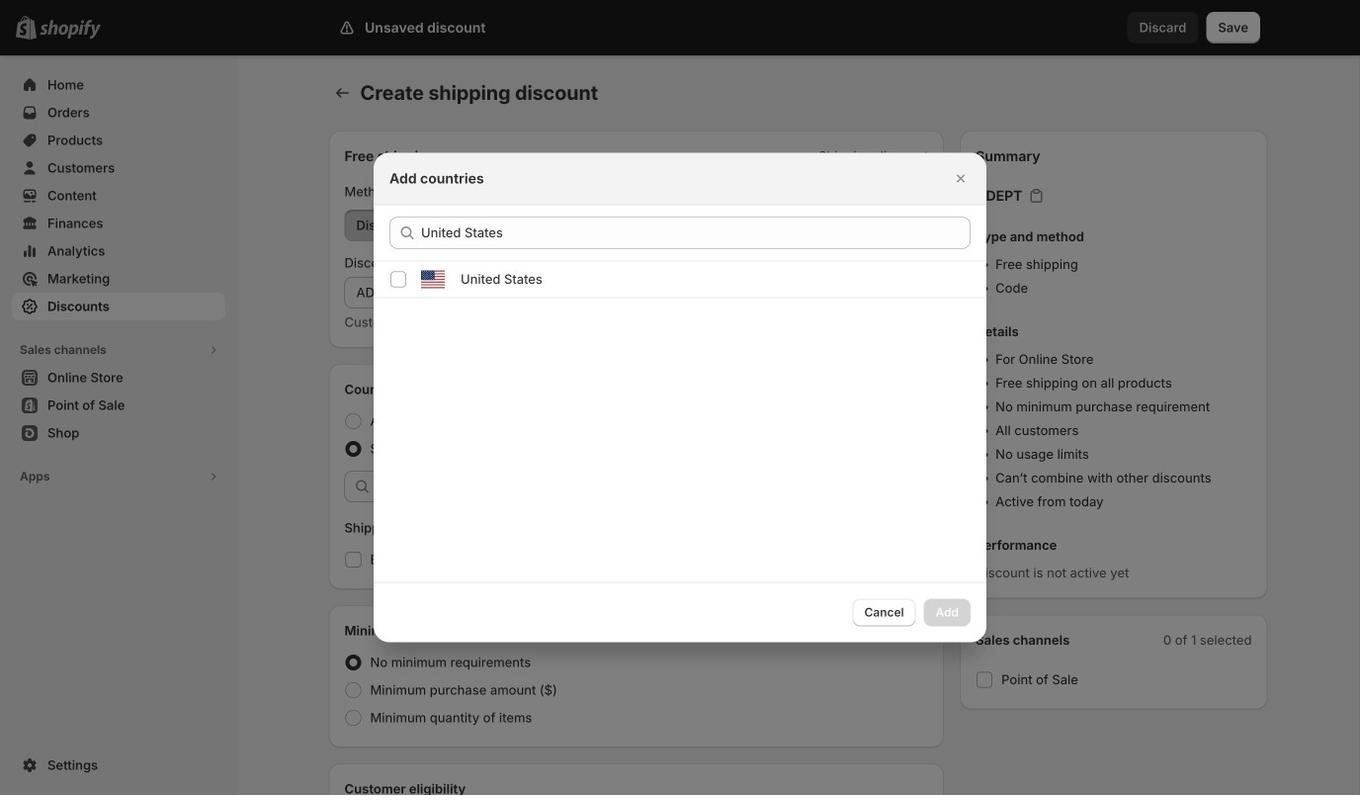 Task type: locate. For each thing, give the bounding box(es) containing it.
dialog
[[0, 153, 1361, 642]]

Search countries text field
[[421, 217, 971, 249]]

shopify image
[[40, 20, 101, 39]]



Task type: vqa. For each thing, say whether or not it's contained in the screenshot.
My Storee icon
no



